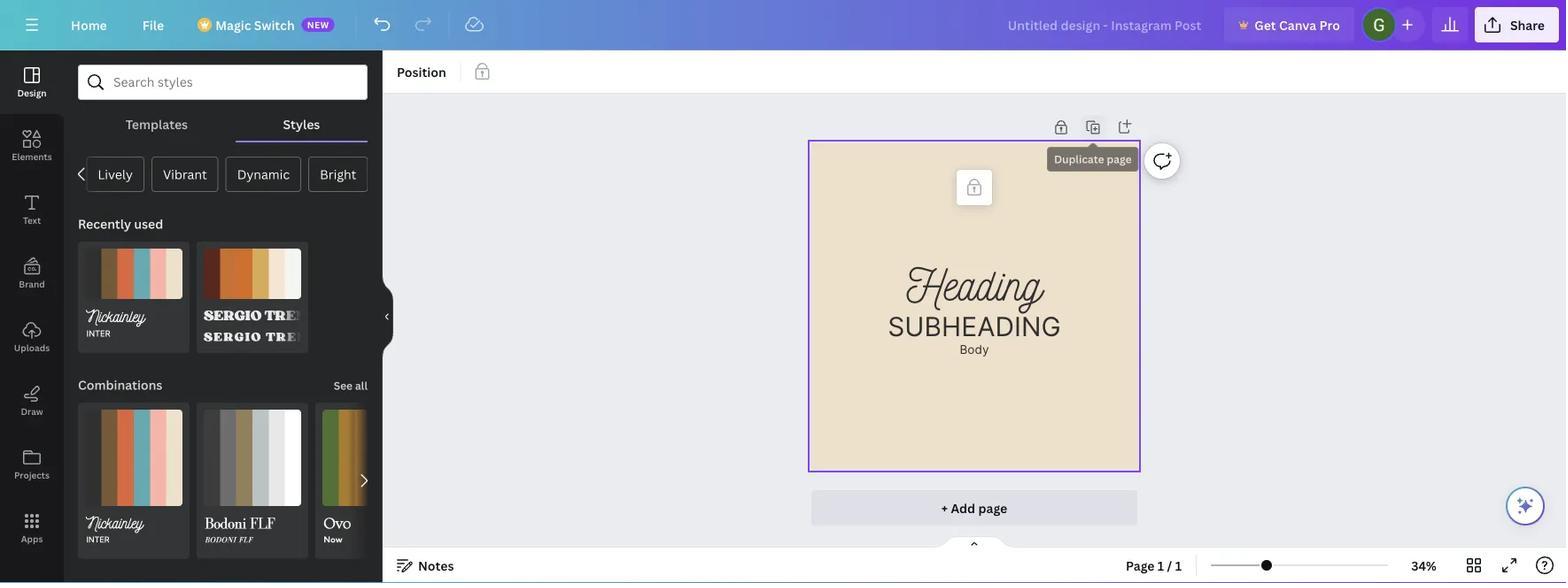 Task type: vqa. For each thing, say whether or not it's contained in the screenshot.
A tablet showing Canva for Education being used to design classroom materials Image
no



Task type: locate. For each thing, give the bounding box(es) containing it.
brand button
[[0, 242, 64, 306]]

canva assistant image
[[1515, 496, 1536, 517]]

34% button
[[1395, 552, 1453, 580]]

heading
[[907, 256, 1042, 311]]

+
[[941, 500, 948, 517]]

see all
[[334, 379, 368, 393]]

+ add page button
[[811, 491, 1137, 526]]

combinations button
[[76, 368, 164, 403]]

0 horizontal spatial page
[[978, 500, 1007, 517]]

0 vertical spatial sergio
[[204, 307, 261, 324]]

duplicate page
[[1054, 152, 1132, 167]]

duplicate
[[1054, 152, 1104, 167]]

get canva pro button
[[1224, 7, 1354, 43]]

2 1 from the left
[[1175, 558, 1182, 574]]

position
[[397, 63, 446, 80]]

design
[[17, 87, 47, 99]]

bright button
[[308, 157, 368, 192]]

uploads
[[14, 342, 50, 354]]

magic
[[215, 16, 251, 33]]

templates
[[125, 116, 188, 132]]

see all button
[[332, 368, 369, 403]]

1 left /
[[1158, 558, 1164, 574]]

1 sergio from the top
[[204, 307, 261, 324]]

styles
[[283, 116, 320, 132]]

draw button
[[0, 369, 64, 433]]

1 1 from the left
[[1158, 558, 1164, 574]]

page
[[1107, 152, 1132, 167], [978, 500, 1007, 517]]

apps
[[21, 533, 43, 545]]

sergio
[[204, 307, 261, 324], [204, 330, 262, 345]]

page right add
[[978, 500, 1007, 517]]

projects button
[[0, 433, 64, 497]]

1 right /
[[1175, 558, 1182, 574]]

34%
[[1411, 558, 1437, 574]]

position button
[[390, 58, 453, 86]]

file
[[142, 16, 164, 33]]

draw
[[21, 406, 43, 418]]

page right the duplicate
[[1107, 152, 1132, 167]]

see
[[334, 379, 353, 393]]

1
[[1158, 558, 1164, 574], [1175, 558, 1182, 574]]

used
[[134, 216, 163, 233]]

elements button
[[0, 114, 64, 178]]

new
[[307, 19, 329, 31]]

share button
[[1475, 7, 1559, 43]]

1 horizontal spatial page
[[1107, 152, 1132, 167]]

1 vertical spatial page
[[978, 500, 1007, 517]]

canva
[[1279, 16, 1317, 33]]

vibrant
[[163, 166, 207, 183]]

0 vertical spatial trendy
[[265, 307, 328, 324]]

main menu bar
[[0, 0, 1566, 50]]

dynamic button
[[225, 157, 301, 192]]

text
[[23, 214, 41, 226]]

trendy
[[265, 307, 328, 324], [266, 330, 329, 345]]

Search styles search field
[[113, 66, 332, 99]]

2 sergio from the top
[[204, 330, 262, 345]]

0 horizontal spatial 1
[[1158, 558, 1164, 574]]

elements
[[12, 151, 52, 163]]

1 vertical spatial trendy
[[266, 330, 329, 345]]

1 vertical spatial sergio
[[204, 330, 262, 345]]

1 horizontal spatial 1
[[1175, 558, 1182, 574]]

lively
[[97, 166, 132, 183]]

body
[[960, 343, 989, 357]]



Task type: describe. For each thing, give the bounding box(es) containing it.
sergio trendy sergio trendy
[[204, 307, 329, 345]]

page
[[1126, 558, 1155, 574]]

recently
[[78, 216, 131, 233]]

0 vertical spatial page
[[1107, 152, 1132, 167]]

/
[[1167, 558, 1172, 574]]

styles button
[[235, 107, 368, 141]]

subheading
[[888, 311, 1061, 343]]

magic switch
[[215, 16, 295, 33]]

uploads button
[[0, 306, 64, 369]]

templates button
[[78, 107, 235, 141]]

notes
[[418, 558, 454, 574]]

home
[[71, 16, 107, 33]]

projects
[[14, 470, 50, 481]]

hide image
[[382, 275, 393, 360]]

text button
[[0, 178, 64, 242]]

get canva pro
[[1255, 16, 1340, 33]]

pro
[[1320, 16, 1340, 33]]

+ add page
[[941, 500, 1007, 517]]

page 1 / 1
[[1126, 558, 1182, 574]]

add
[[951, 500, 975, 517]]

combinations
[[78, 377, 162, 394]]

share
[[1510, 16, 1545, 33]]

home link
[[57, 7, 121, 43]]

bright
[[319, 166, 356, 183]]

notes button
[[390, 552, 461, 580]]

design button
[[0, 50, 64, 114]]

vibrant button
[[151, 157, 218, 192]]

Design title text field
[[994, 7, 1217, 43]]

get
[[1255, 16, 1276, 33]]

heading subheading body
[[888, 256, 1061, 357]]

dynamic
[[237, 166, 289, 183]]

apps button
[[0, 497, 64, 561]]

switch
[[254, 16, 295, 33]]

page inside the + add page button
[[978, 500, 1007, 517]]

side panel tab list
[[0, 50, 64, 561]]

file button
[[128, 7, 178, 43]]

all
[[355, 379, 368, 393]]

recently used
[[78, 216, 163, 233]]

show pages image
[[932, 536, 1017, 550]]

brand
[[19, 278, 45, 290]]

lively button
[[86, 157, 144, 192]]



